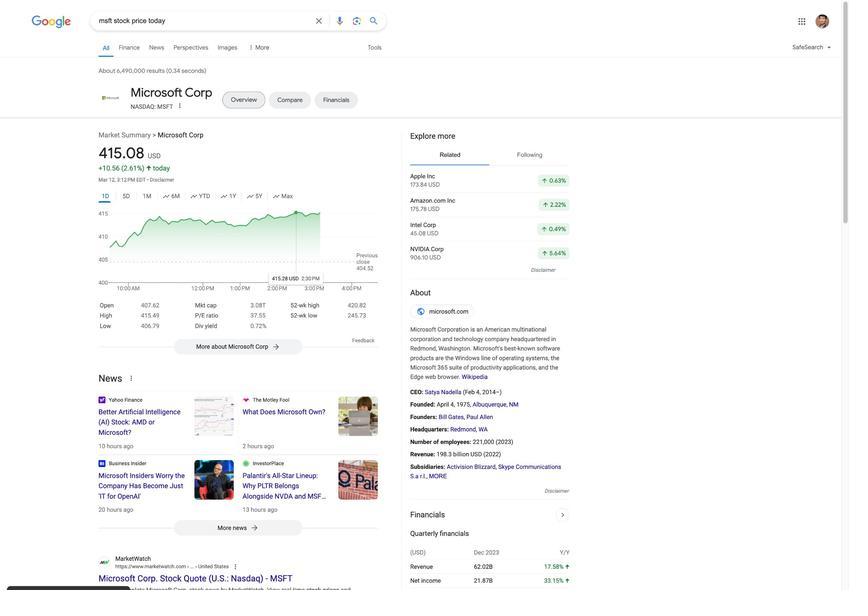 Task type: vqa. For each thing, say whether or not it's contained in the screenshot.
bottommost alaska
no



Task type: describe. For each thing, give the bounding box(es) containing it.
about this result image
[[232, 562, 249, 572]]

year to date element
[[191, 192, 210, 201]]

search by voice image
[[335, 16, 345, 26]]

google image
[[32, 15, 71, 28]]

up by 17.58% element
[[545, 563, 570, 570]]



Task type: locate. For each thing, give the bounding box(es) containing it.
thumbnail image for microsoft corp image
[[99, 91, 123, 105]]

navigation
[[0, 38, 842, 62]]

tab panel
[[411, 169, 570, 265]]

search by image image
[[352, 16, 362, 26]]

1 year element
[[221, 192, 236, 201]]

heading
[[131, 85, 212, 101], [411, 131, 570, 141], [411, 288, 570, 298], [99, 407, 186, 438], [243, 407, 330, 417], [99, 471, 186, 502], [243, 471, 330, 502]]

up by 33.15% element
[[545, 577, 570, 584]]

up by 2.61% element
[[121, 164, 151, 172]]

6 months element
[[163, 192, 180, 201]]

5 years element
[[247, 192, 262, 201]]

None search field
[[0, 11, 387, 31]]

section
[[402, 128, 570, 590]]

group
[[99, 190, 378, 205]]

None text field
[[115, 563, 229, 571], [186, 564, 229, 570], [115, 563, 229, 571], [186, 564, 229, 570]]

Search text field
[[99, 16, 309, 27]]

more options image
[[176, 101, 184, 110], [177, 102, 183, 109]]

tab list
[[99, 86, 570, 111]]



